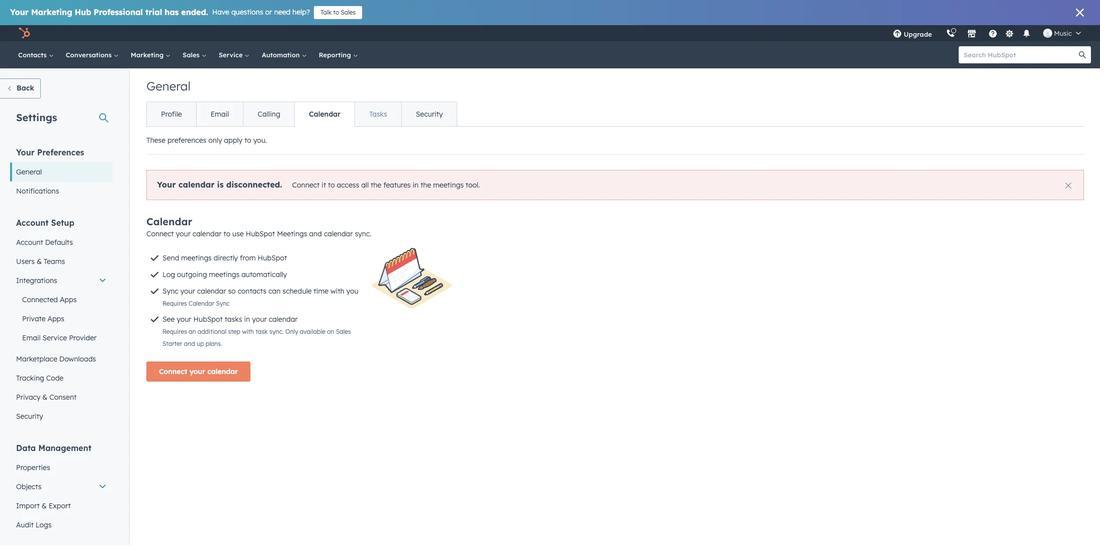 Task type: describe. For each thing, give the bounding box(es) containing it.
email for email
[[211, 110, 229, 119]]

sales inside button
[[341, 9, 356, 16]]

access
[[337, 181, 360, 190]]

management
[[38, 443, 91, 454]]

features
[[384, 181, 411, 190]]

downloads
[[59, 355, 96, 364]]

calendar connect your calendar to use hubspot meetings and calendar sync.
[[146, 215, 372, 239]]

your calendar is disconnected. alert
[[146, 170, 1085, 200]]

account for account setup
[[16, 218, 49, 228]]

service link
[[213, 41, 256, 68]]

integrations button
[[10, 271, 113, 290]]

navigation containing profile
[[146, 102, 458, 127]]

preferences
[[168, 136, 206, 145]]

professional
[[94, 7, 143, 17]]

log
[[163, 270, 175, 279]]

calendar inside sync your calendar so contacts can schedule time with you requires calendar sync
[[189, 300, 215, 308]]

only
[[208, 136, 222, 145]]

calling
[[258, 110, 280, 119]]

talk
[[321, 9, 332, 16]]

outgoing
[[177, 270, 207, 279]]

all
[[361, 181, 369, 190]]

starter
[[163, 340, 182, 348]]

in inside see your hubspot tasks in your calendar requires an additional step with task sync. only available on sales starter and up plans.
[[244, 315, 250, 324]]

tracking code link
[[10, 369, 113, 388]]

up
[[197, 340, 204, 348]]

properties link
[[10, 459, 113, 478]]

these
[[146, 136, 166, 145]]

conversations link
[[60, 41, 125, 68]]

connected
[[22, 295, 58, 305]]

account defaults
[[16, 238, 73, 247]]

has
[[165, 7, 179, 17]]

calendar up "send meetings directly from hubspot"
[[193, 230, 222, 239]]

your preferences
[[16, 147, 84, 158]]

and inside calendar connect your calendar to use hubspot meetings and calendar sync.
[[309, 230, 322, 239]]

your for connect
[[190, 367, 205, 377]]

2 vertical spatial meetings
[[209, 270, 240, 279]]

talk to sales
[[321, 9, 356, 16]]

general link
[[10, 163, 113, 182]]

music button
[[1038, 25, 1088, 41]]

tasks link
[[355, 102, 402, 126]]

account setup element
[[10, 217, 113, 426]]

contacts link
[[12, 41, 60, 68]]

connect for connect it to access all the features in the meetings tool.
[[292, 181, 320, 190]]

marketplace downloads link
[[10, 350, 113, 369]]

requires inside see your hubspot tasks in your calendar requires an additional step with task sync. only available on sales starter and up plans.
[[163, 328, 187, 336]]

you.
[[253, 136, 267, 145]]

2 the from the left
[[421, 181, 431, 190]]

setup
[[51, 218, 74, 228]]

conversations
[[66, 51, 114, 59]]

settings
[[16, 111, 57, 124]]

teams
[[44, 257, 65, 266]]

connect for connect your calendar
[[159, 367, 188, 377]]

connected apps link
[[10, 290, 113, 310]]

your for your calendar is disconnected.
[[157, 180, 176, 190]]

account setup
[[16, 218, 74, 228]]

time
[[314, 287, 329, 296]]

data
[[16, 443, 36, 454]]

to left you.
[[245, 136, 251, 145]]

calendar right meetings
[[324, 230, 353, 239]]

data management
[[16, 443, 91, 454]]

email for email service provider
[[22, 334, 41, 343]]

contacts
[[18, 51, 49, 59]]

0 horizontal spatial sync
[[163, 287, 179, 296]]

calendar inside see your hubspot tasks in your calendar requires an additional step with task sync. only available on sales starter and up plans.
[[269, 315, 298, 324]]

sync. inside calendar connect your calendar to use hubspot meetings and calendar sync.
[[355, 230, 372, 239]]

calendar inside 'alert'
[[179, 180, 215, 190]]

notifications button
[[1019, 25, 1036, 41]]

private
[[22, 315, 46, 324]]

see your hubspot tasks in your calendar requires an additional step with task sync. only available on sales starter and up plans.
[[163, 315, 351, 348]]

contacts
[[238, 287, 267, 296]]

can
[[269, 287, 281, 296]]

apply
[[224, 136, 243, 145]]

and inside see your hubspot tasks in your calendar requires an additional step with task sync. only available on sales starter and up plans.
[[184, 340, 195, 348]]

plans.
[[206, 340, 222, 348]]

on
[[327, 328, 335, 336]]

menu containing music
[[886, 25, 1089, 41]]

connect your calendar button
[[146, 362, 251, 382]]

use
[[232, 230, 244, 239]]

send
[[163, 254, 179, 263]]

security for leftmost the security link
[[16, 412, 43, 421]]

profile
[[161, 110, 182, 119]]

& for consent
[[42, 393, 48, 402]]

close image for have questions or need help?
[[1077, 9, 1085, 17]]

hubspot link
[[12, 27, 38, 39]]

defaults
[[45, 238, 73, 247]]

email service provider
[[22, 334, 97, 343]]

notifications image
[[1023, 30, 1032, 39]]

to inside calendar connect your calendar to use hubspot meetings and calendar sync.
[[224, 230, 230, 239]]

greg robinson image
[[1044, 29, 1053, 38]]

from
[[240, 254, 256, 263]]

with inside sync your calendar so contacts can schedule time with you requires calendar sync
[[331, 287, 345, 296]]

your up task
[[252, 315, 267, 324]]

meetings
[[277, 230, 307, 239]]

notifications link
[[10, 182, 113, 201]]

service inside email service provider link
[[43, 334, 67, 343]]

your for sync
[[180, 287, 195, 296]]

tasks
[[369, 110, 387, 119]]

your marketing hub professional trial has ended. have questions or need help?
[[10, 7, 310, 17]]

calling link
[[243, 102, 295, 126]]

hubspot inside calendar connect your calendar to use hubspot meetings and calendar sync.
[[246, 230, 275, 239]]

in inside your calendar is disconnected. 'alert'
[[413, 181, 419, 190]]

audit logs link
[[10, 516, 113, 535]]

users & teams link
[[10, 252, 113, 271]]

your calendar is disconnected.
[[157, 180, 282, 190]]

your for your marketing hub professional trial has ended. have questions or need help?
[[10, 7, 29, 17]]

marketplace
[[16, 355, 57, 364]]

apps for private apps
[[48, 315, 64, 324]]

tool.
[[466, 181, 480, 190]]

1 vertical spatial sales
[[183, 51, 202, 59]]

sales inside see your hubspot tasks in your calendar requires an additional step with task sync. only available on sales starter and up plans.
[[336, 328, 351, 336]]

1 vertical spatial meetings
[[181, 254, 212, 263]]

private apps link
[[10, 310, 113, 329]]

0 horizontal spatial security link
[[10, 407, 113, 426]]

sync your calendar so contacts can schedule time with you requires calendar sync
[[163, 287, 359, 308]]

back
[[17, 84, 34, 93]]

integrations
[[16, 276, 57, 285]]



Task type: vqa. For each thing, say whether or not it's contained in the screenshot.
ONBOARDING.STEPS.SENDTRACKEDEMAILINGMAIL.TITLE Icon
no



Task type: locate. For each thing, give the bounding box(es) containing it.
back link
[[0, 79, 41, 99]]

1 vertical spatial account
[[16, 238, 43, 247]]

help image
[[989, 30, 998, 39]]

hubspot up automatically
[[258, 254, 287, 263]]

2 requires from the top
[[163, 328, 187, 336]]

logs
[[36, 521, 52, 530]]

calendar link
[[295, 102, 355, 126]]

with left you
[[331, 287, 345, 296]]

your for see
[[177, 315, 192, 324]]

calling icon image
[[947, 29, 956, 38]]

trial
[[146, 7, 162, 17]]

meetings inside your calendar is disconnected. 'alert'
[[433, 181, 464, 190]]

calendar up only
[[269, 315, 298, 324]]

to inside button
[[333, 9, 339, 16]]

general inside your preferences element
[[16, 168, 42, 177]]

sync. right task
[[270, 328, 284, 336]]

security inside navigation
[[416, 110, 443, 119]]

0 vertical spatial in
[[413, 181, 419, 190]]

sales
[[341, 9, 356, 16], [183, 51, 202, 59], [336, 328, 351, 336]]

export
[[49, 502, 71, 511]]

objects
[[16, 483, 41, 492]]

1 vertical spatial sync.
[[270, 328, 284, 336]]

0 vertical spatial marketing
[[31, 7, 72, 17]]

and right meetings
[[309, 230, 322, 239]]

email link
[[196, 102, 243, 126]]

2 vertical spatial &
[[42, 502, 47, 511]]

0 vertical spatial sales
[[341, 9, 356, 16]]

email down private
[[22, 334, 41, 343]]

sales right talk
[[341, 9, 356, 16]]

import & export link
[[10, 497, 113, 516]]

apps down the integrations button
[[60, 295, 77, 305]]

& for teams
[[37, 257, 42, 266]]

to inside your calendar is disconnected. 'alert'
[[328, 181, 335, 190]]

0 vertical spatial apps
[[60, 295, 77, 305]]

1 vertical spatial service
[[43, 334, 67, 343]]

1 horizontal spatial with
[[331, 287, 345, 296]]

1 vertical spatial close image
[[1066, 183, 1072, 189]]

search button
[[1075, 46, 1092, 63]]

menu
[[886, 25, 1089, 41]]

hubspot inside see your hubspot tasks in your calendar requires an additional step with task sync. only available on sales starter and up plans.
[[194, 315, 223, 324]]

email inside account setup element
[[22, 334, 41, 343]]

and
[[309, 230, 322, 239], [184, 340, 195, 348]]

0 vertical spatial security link
[[402, 102, 457, 126]]

your up an
[[177, 315, 192, 324]]

security
[[416, 110, 443, 119], [16, 412, 43, 421]]

apps inside connected apps link
[[60, 295, 77, 305]]

calendar for calendar
[[309, 110, 341, 119]]

in right features
[[413, 181, 419, 190]]

1 vertical spatial with
[[242, 328, 254, 336]]

general up 'profile' 'link' at top left
[[146, 79, 191, 94]]

your inside 'alert'
[[157, 180, 176, 190]]

1 account from the top
[[16, 218, 49, 228]]

1 the from the left
[[371, 181, 382, 190]]

0 vertical spatial email
[[211, 110, 229, 119]]

1 vertical spatial calendar
[[146, 215, 192, 228]]

menu item
[[940, 25, 942, 41]]

0 vertical spatial your
[[10, 7, 29, 17]]

1 horizontal spatial security
[[416, 110, 443, 119]]

0 vertical spatial general
[[146, 79, 191, 94]]

close image for connect it to access all the features in the meetings tool.
[[1066, 183, 1072, 189]]

general
[[146, 79, 191, 94], [16, 168, 42, 177]]

1 horizontal spatial marketing
[[131, 51, 166, 59]]

0 horizontal spatial email
[[22, 334, 41, 343]]

your inside calendar connect your calendar to use hubspot meetings and calendar sync.
[[176, 230, 191, 239]]

0 vertical spatial meetings
[[433, 181, 464, 190]]

help button
[[985, 25, 1002, 41]]

your up send
[[176, 230, 191, 239]]

1 vertical spatial general
[[16, 168, 42, 177]]

an
[[189, 328, 196, 336]]

0 vertical spatial account
[[16, 218, 49, 228]]

sync down 'so'
[[216, 300, 230, 308]]

and left up
[[184, 340, 195, 348]]

connect inside button
[[159, 367, 188, 377]]

connect up send
[[146, 230, 174, 239]]

calendar inside calendar connect your calendar to use hubspot meetings and calendar sync.
[[146, 215, 192, 228]]

your for your preferences
[[16, 147, 35, 158]]

1 vertical spatial apps
[[48, 315, 64, 324]]

settings link
[[1004, 28, 1017, 39]]

marketplaces image
[[968, 30, 977, 39]]

privacy
[[16, 393, 40, 402]]

it
[[322, 181, 326, 190]]

profile link
[[147, 102, 196, 126]]

your down these
[[157, 180, 176, 190]]

0 vertical spatial requires
[[163, 300, 187, 308]]

upgrade image
[[893, 30, 902, 39]]

your down up
[[190, 367, 205, 377]]

settings image
[[1006, 29, 1015, 39]]

requires up see
[[163, 300, 187, 308]]

1 horizontal spatial email
[[211, 110, 229, 119]]

with
[[331, 287, 345, 296], [242, 328, 254, 336]]

0 vertical spatial close image
[[1077, 9, 1085, 17]]

email service provider link
[[10, 329, 113, 348]]

sales right on
[[336, 328, 351, 336]]

2 vertical spatial calendar
[[189, 300, 215, 308]]

help?
[[293, 8, 310, 17]]

1 vertical spatial and
[[184, 340, 195, 348]]

1 vertical spatial in
[[244, 315, 250, 324]]

sync. down all
[[355, 230, 372, 239]]

your preferences element
[[10, 147, 113, 201]]

requires up starter
[[163, 328, 187, 336]]

to right it in the top left of the page
[[328, 181, 335, 190]]

calendar for calendar connect your calendar to use hubspot meetings and calendar sync.
[[146, 215, 192, 228]]

connect inside 'alert'
[[292, 181, 320, 190]]

connect your calendar
[[159, 367, 238, 377]]

service down private apps link
[[43, 334, 67, 343]]

general up the notifications
[[16, 168, 42, 177]]

security for the security link to the top
[[416, 110, 443, 119]]

privacy & consent
[[16, 393, 77, 402]]

sales link
[[177, 41, 213, 68]]

connected apps
[[22, 295, 77, 305]]

your
[[176, 230, 191, 239], [180, 287, 195, 296], [177, 315, 192, 324], [252, 315, 267, 324], [190, 367, 205, 377]]

connect inside calendar connect your calendar to use hubspot meetings and calendar sync.
[[146, 230, 174, 239]]

so
[[228, 287, 236, 296]]

the
[[371, 181, 382, 190], [421, 181, 431, 190]]

properties
[[16, 464, 50, 473]]

1 horizontal spatial the
[[421, 181, 431, 190]]

security inside account setup element
[[16, 412, 43, 421]]

your up the hubspot image
[[10, 7, 29, 17]]

to right talk
[[333, 9, 339, 16]]

0 vertical spatial sync.
[[355, 230, 372, 239]]

your inside sync your calendar so contacts can schedule time with you requires calendar sync
[[180, 287, 195, 296]]

0 vertical spatial calendar
[[309, 110, 341, 119]]

calendar inside sync your calendar so contacts can schedule time with you requires calendar sync
[[197, 287, 226, 296]]

1 vertical spatial your
[[16, 147, 35, 158]]

calling icon button
[[943, 27, 960, 40]]

marketing down trial
[[131, 51, 166, 59]]

privacy & consent link
[[10, 388, 113, 407]]

only
[[286, 328, 298, 336]]

sync.
[[355, 230, 372, 239], [270, 328, 284, 336]]

1 horizontal spatial sync.
[[355, 230, 372, 239]]

meetings up outgoing
[[181, 254, 212, 263]]

0 vertical spatial connect
[[292, 181, 320, 190]]

& left export
[[42, 502, 47, 511]]

upgrade
[[904, 30, 933, 38]]

0 vertical spatial and
[[309, 230, 322, 239]]

1 requires from the top
[[163, 300, 187, 308]]

calendar left "is" on the left of page
[[179, 180, 215, 190]]

account for account defaults
[[16, 238, 43, 247]]

is
[[217, 180, 224, 190]]

1 vertical spatial security
[[16, 412, 43, 421]]

0 horizontal spatial and
[[184, 340, 195, 348]]

your inside button
[[190, 367, 205, 377]]

you
[[347, 287, 359, 296]]

connect down starter
[[159, 367, 188, 377]]

to left use
[[224, 230, 230, 239]]

task
[[256, 328, 268, 336]]

0 horizontal spatial with
[[242, 328, 254, 336]]

account defaults link
[[10, 233, 113, 252]]

service
[[219, 51, 245, 59], [43, 334, 67, 343]]

hubspot up additional
[[194, 315, 223, 324]]

hubspot image
[[18, 27, 30, 39]]

your left preferences
[[16, 147, 35, 158]]

1 vertical spatial hubspot
[[258, 254, 287, 263]]

ended.
[[181, 7, 208, 17]]

hubspot
[[246, 230, 275, 239], [258, 254, 287, 263], [194, 315, 223, 324]]

Search HubSpot search field
[[959, 46, 1083, 63]]

meetings down "send meetings directly from hubspot"
[[209, 270, 240, 279]]

automation link
[[256, 41, 313, 68]]

1 horizontal spatial general
[[146, 79, 191, 94]]

1 horizontal spatial close image
[[1077, 9, 1085, 17]]

calendar down the plans.
[[208, 367, 238, 377]]

tasks
[[225, 315, 242, 324]]

0 horizontal spatial marketing
[[31, 7, 72, 17]]

marketing link
[[125, 41, 177, 68]]

in right tasks
[[244, 315, 250, 324]]

your down outgoing
[[180, 287, 195, 296]]

security link
[[402, 102, 457, 126], [10, 407, 113, 426]]

0 vertical spatial with
[[331, 287, 345, 296]]

& inside data management element
[[42, 502, 47, 511]]

send meetings directly from hubspot
[[163, 254, 287, 263]]

0 horizontal spatial security
[[16, 412, 43, 421]]

these preferences only apply to you.
[[146, 136, 267, 145]]

0 vertical spatial &
[[37, 257, 42, 266]]

navigation
[[146, 102, 458, 127]]

import
[[16, 502, 40, 511]]

account up account defaults
[[16, 218, 49, 228]]

marketing left hub
[[31, 7, 72, 17]]

close image inside your calendar is disconnected. 'alert'
[[1066, 183, 1072, 189]]

1 horizontal spatial service
[[219, 51, 245, 59]]

notifications
[[16, 187, 59, 196]]

1 horizontal spatial in
[[413, 181, 419, 190]]

see
[[163, 315, 175, 324]]

sync down log
[[163, 287, 179, 296]]

0 horizontal spatial in
[[244, 315, 250, 324]]

your
[[10, 7, 29, 17], [16, 147, 35, 158], [157, 180, 176, 190]]

hubspot right use
[[246, 230, 275, 239]]

tracking
[[16, 374, 44, 383]]

1 vertical spatial marketing
[[131, 51, 166, 59]]

service inside service link
[[219, 51, 245, 59]]

1 vertical spatial connect
[[146, 230, 174, 239]]

0 horizontal spatial close image
[[1066, 183, 1072, 189]]

requires inside sync your calendar so contacts can schedule time with you requires calendar sync
[[163, 300, 187, 308]]

sales right marketing link
[[183, 51, 202, 59]]

& for export
[[42, 502, 47, 511]]

apps up email service provider on the left
[[48, 315, 64, 324]]

1 vertical spatial security link
[[10, 407, 113, 426]]

audit
[[16, 521, 34, 530]]

1 vertical spatial sync
[[216, 300, 230, 308]]

2 vertical spatial connect
[[159, 367, 188, 377]]

automation
[[262, 51, 302, 59]]

provider
[[69, 334, 97, 343]]

email up only
[[211, 110, 229, 119]]

0 horizontal spatial the
[[371, 181, 382, 190]]

sync. inside see your hubspot tasks in your calendar requires an additional step with task sync. only available on sales starter and up plans.
[[270, 328, 284, 336]]

2 account from the top
[[16, 238, 43, 247]]

sync
[[163, 287, 179, 296], [216, 300, 230, 308]]

0 vertical spatial security
[[416, 110, 443, 119]]

2 vertical spatial sales
[[336, 328, 351, 336]]

apps for connected apps
[[60, 295, 77, 305]]

1 vertical spatial requires
[[163, 328, 187, 336]]

0 horizontal spatial general
[[16, 168, 42, 177]]

2 vertical spatial hubspot
[[194, 315, 223, 324]]

apps inside private apps link
[[48, 315, 64, 324]]

available
[[300, 328, 326, 336]]

calendar left 'so'
[[197, 287, 226, 296]]

music
[[1055, 29, 1073, 37]]

account up users
[[16, 238, 43, 247]]

1 vertical spatial email
[[22, 334, 41, 343]]

meetings
[[433, 181, 464, 190], [181, 254, 212, 263], [209, 270, 240, 279]]

code
[[46, 374, 64, 383]]

1 horizontal spatial sync
[[216, 300, 230, 308]]

1 horizontal spatial security link
[[402, 102, 457, 126]]

schedule
[[283, 287, 312, 296]]

2 vertical spatial your
[[157, 180, 176, 190]]

calendar inside button
[[208, 367, 238, 377]]

service right sales link
[[219, 51, 245, 59]]

the right features
[[421, 181, 431, 190]]

automatically
[[242, 270, 287, 279]]

search image
[[1080, 51, 1087, 58]]

audit logs
[[16, 521, 52, 530]]

talk to sales button
[[314, 6, 363, 19]]

with left task
[[242, 328, 254, 336]]

reporting
[[319, 51, 353, 59]]

meetings left tool.
[[433, 181, 464, 190]]

0 horizontal spatial sync.
[[270, 328, 284, 336]]

connect left it in the top left of the page
[[292, 181, 320, 190]]

step
[[228, 328, 241, 336]]

hub
[[75, 7, 91, 17]]

1 horizontal spatial and
[[309, 230, 322, 239]]

& right privacy
[[42, 393, 48, 402]]

& right users
[[37, 257, 42, 266]]

calendar
[[179, 180, 215, 190], [193, 230, 222, 239], [324, 230, 353, 239], [197, 287, 226, 296], [269, 315, 298, 324], [208, 367, 238, 377]]

the right all
[[371, 181, 382, 190]]

0 vertical spatial service
[[219, 51, 245, 59]]

0 horizontal spatial service
[[43, 334, 67, 343]]

close image
[[1077, 9, 1085, 17], [1066, 183, 1072, 189]]

with inside see your hubspot tasks in your calendar requires an additional step with task sync. only available on sales starter and up plans.
[[242, 328, 254, 336]]

calendar inside navigation
[[309, 110, 341, 119]]

0 vertical spatial sync
[[163, 287, 179, 296]]

1 vertical spatial &
[[42, 393, 48, 402]]

data management element
[[10, 443, 113, 535]]

0 vertical spatial hubspot
[[246, 230, 275, 239]]



